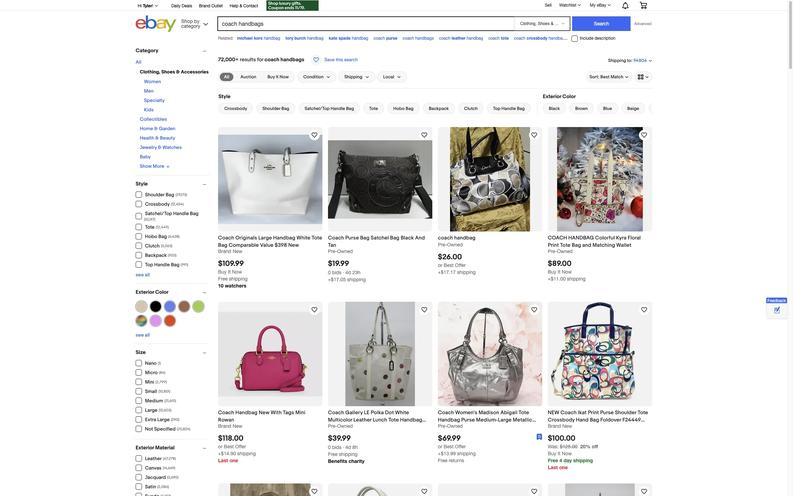 Task type: describe. For each thing, give the bounding box(es) containing it.
hi
[[138, 3, 142, 8]]

coach purse bag satchel bag black and tan heading
[[328, 235, 425, 249]]

bag inside coach handbag colorful kyra floral print tote bag and matching wallet pre-owned
[[572, 242, 582, 249]]

(3,690)
[[167, 475, 179, 480]]

coach handbag new with tags mini rowan heading
[[218, 409, 306, 423]]

& down 'home & garden' link
[[155, 135, 159, 141]]

satin (2,086)
[[145, 484, 169, 490]]

home & garden link
[[140, 126, 176, 132]]

hand
[[576, 417, 589, 423]]

black inside coach purse bag satchel bag black and tan pre-owned
[[401, 235, 414, 241]]

tote inside tote link
[[370, 106, 378, 111]]

+
[[236, 56, 239, 63]]

not
[[145, 426, 153, 432]]

purse inside coach purse bag satchel bag black and tan pre-owned
[[346, 235, 359, 241]]

coach for coach women's madison abigail tote handbag purse medium-large metallic silver
[[438, 409, 454, 416]]

or for $118.00
[[218, 444, 223, 450]]

pre- inside coach handbag pre-owned
[[438, 242, 447, 247]]

hobo bag (6,428)
[[145, 234, 180, 239]]

description
[[595, 36, 616, 41]]

0 for $39.99
[[328, 445, 331, 450]]

handbag for crossbody
[[549, 36, 565, 41]]

large up specified
[[157, 417, 170, 423]]

$118.00
[[218, 434, 244, 443]]

10
[[218, 283, 224, 289]]

backpack for backpack
[[429, 106, 449, 111]]

see for style
[[136, 272, 144, 278]]

new coach ikat print purse shoulder tote crossbody hand bag foldover f24449 nwt image
[[548, 302, 653, 406]]

tote inside coach originals large handbag white tote bag comparable value $398 new brand new
[[312, 235, 322, 241]]

satchel/top handle bag link
[[299, 103, 360, 114]]

shoulder inside new coach ikat print purse shoulder tote crossbody hand bag foldover f24449 nwt
[[615, 409, 637, 416]]

owned up $69.99
[[447, 423, 463, 429]]

0 vertical spatial black
[[549, 106, 560, 111]]

$89.00
[[548, 259, 572, 268]]

new up $109.99
[[233, 249, 243, 254]]

results
[[240, 56, 256, 63]]

top for top handle bag
[[493, 106, 501, 111]]

coach handbag link
[[438, 234, 543, 242]]

with
[[271, 409, 282, 416]]

advanced
[[635, 22, 652, 26]]

(10,603)
[[159, 408, 172, 412]]

main content containing $26.00
[[215, 44, 670, 496]]

· for $39.99
[[343, 445, 344, 450]]

new right nwt
[[563, 423, 573, 429]]

exterior for exterior material dropdown button
[[136, 444, 154, 451]]

1 horizontal spatial handbags
[[416, 36, 434, 41]]

94804
[[634, 58, 647, 63]]

+$14.90
[[218, 451, 236, 456]]

coach originals large handbag white tote bag comparable value $398 new brand new
[[218, 235, 322, 254]]

kids
[[144, 107, 154, 113]]

best inside the $118.00 or best offer +$14.90 shipping last one
[[224, 444, 234, 450]]

brand inside "coach handbag new with tags mini rowan brand new"
[[218, 423, 231, 429]]

buy down 72,000 + results for coach handbags
[[268, 74, 275, 80]]

handbag inside coach handbag pre-owned
[[455, 235, 476, 241]]

8h
[[353, 445, 358, 450]]

offer for $118.00
[[235, 444, 246, 450]]

!
[[152, 3, 153, 8]]

free inside or best offer +$13.99 shipping free returns
[[438, 458, 448, 463]]

handbag for spade
[[352, 36, 369, 41]]

satchel/top for satchel/top handle bag
[[305, 106, 330, 111]]

now down 72,000 + results for coach handbags
[[280, 74, 289, 80]]

deals
[[182, 3, 192, 8]]

see for exterior color
[[136, 332, 144, 338]]

coach for coach purse bag satchel bag black and tan pre-owned
[[328, 235, 344, 241]]

coach handbag colorful kyra floral print tote bag and matching wallet link
[[548, 234, 653, 249]]

shipping inside or best offer +$13.99 shipping free returns
[[457, 451, 476, 456]]

and
[[415, 235, 425, 241]]

watch coach smooth leather handbag shoulder adjustable strap  candy pink/gold  nwot image
[[530, 487, 539, 496]]

brand new
[[548, 423, 573, 429]]

value
[[260, 242, 274, 249]]

crossbody for crossbody (12,454)
[[145, 201, 170, 207]]

owned inside coach handbag colorful kyra floral print tote bag and matching wallet pre-owned
[[557, 249, 573, 254]]

$100.00
[[548, 434, 576, 443]]

buy inside $109.99 buy it now free shipping 10 watchers
[[218, 269, 227, 275]]

one inside $100.00 was: $125.00 20% off buy it now free 4 day shipping last one
[[560, 464, 568, 470]]

coach for leather
[[439, 36, 451, 41]]

handle for satchel/top handle bag (10,197)
[[173, 210, 189, 216]]

match
[[611, 74, 624, 80]]

shop by category
[[181, 18, 200, 29]]

clutch for clutch
[[465, 106, 478, 111]]

metallic
[[513, 417, 533, 423]]

shop
[[181, 18, 193, 24]]

wallet
[[617, 242, 632, 249]]

(6,428)
[[168, 234, 180, 239]]

large inside coach women's madison abigail tote handbag purse medium-large metallic silver
[[498, 417, 512, 423]]

hobo bag
[[394, 106, 414, 111]]

top handle bag link
[[487, 103, 531, 114]]

shipping for shipping to : 94804
[[609, 58, 627, 63]]

large inside coach originals large handbag white tote bag comparable value $398 new brand new
[[259, 235, 272, 241]]

purse
[[386, 36, 398, 41]]

category button
[[136, 47, 210, 54]]

crossbody (12,454)
[[145, 201, 184, 207]]

shipping to : 94804
[[609, 58, 647, 63]]

include
[[580, 36, 594, 41]]

local button
[[378, 71, 407, 82]]

coach inside new coach ikat print purse shoulder tote crossbody hand bag foldover f24449 nwt
[[561, 409, 577, 416]]

shoulder bag
[[263, 106, 290, 111]]

nano (1)
[[145, 360, 161, 366]]

clothing,
[[140, 69, 160, 75]]

coach handbag new with tags mini rowan image
[[218, 312, 323, 396]]

1 vertical spatial handbags
[[281, 56, 305, 63]]

contact
[[244, 3, 258, 8]]

pre- up $69.99
[[438, 423, 447, 429]]

1 vertical spatial exterior color
[[136, 289, 169, 295]]

extra large (290)
[[145, 417, 180, 423]]

women men specialty kids
[[144, 79, 165, 113]]

tory
[[286, 36, 293, 41]]

sort: best match
[[590, 74, 624, 80]]

owned inside coach handbag pre-owned
[[447, 242, 463, 247]]

account navigation
[[134, 0, 653, 12]]

best inside or best offer +$13.99 shipping free returns
[[444, 444, 454, 450]]

watch new coach ikat print purse shoulder tote crossbody hand bag foldover f24449 nwt image
[[640, 306, 649, 314]]

purse inside coach women's madison abigail tote handbag purse medium-large metallic silver
[[462, 417, 475, 423]]

sort:
[[590, 74, 600, 80]]

(290)
[[171, 417, 180, 422]]

coach for bag
[[571, 36, 582, 41]]

hobo for hobo bag
[[394, 106, 405, 111]]

white inside coach originals large handbag white tote bag comparable value $398 new brand new
[[297, 235, 311, 241]]

accessories
[[181, 69, 209, 75]]

brand outlet link
[[199, 2, 223, 10]]

purse inside coach gallery le polka dot white multicolor leather lunch tote handbag purse
[[328, 424, 342, 431]]

category
[[181, 23, 200, 29]]

new coach ikat print purse shoulder tote crossbody hand bag foldover f24449 nwt link
[[548, 409, 653, 431]]

coach handbag pre-owned
[[438, 235, 476, 247]]

now inside $100.00 was: $125.00 20% off buy it now free 4 day shipping last one
[[562, 451, 572, 456]]

get the coupon image
[[267, 0, 319, 11]]

coach for handbag
[[438, 235, 453, 241]]

see all for exterior color
[[136, 332, 150, 338]]

1 horizontal spatial exterior color
[[543, 93, 576, 100]]

it inside $89.00 buy it now +$11.00 shipping
[[558, 269, 561, 275]]

charity
[[349, 458, 365, 464]]

0 for $19.99
[[328, 270, 331, 275]]

coach for handbags
[[403, 36, 414, 41]]

23h
[[353, 270, 361, 275]]

hobo for hobo bag (6,428)
[[145, 234, 157, 239]]

white inside coach gallery le polka dot white multicolor leather lunch tote handbag purse
[[395, 409, 409, 416]]

bids for $19.99
[[332, 270, 342, 275]]

coach for coach originals large handbag white tote bag comparable value $398 new brand new
[[218, 235, 234, 241]]

multicolor
[[328, 417, 353, 423]]

watch coach originals large handbag white tote bag comparable value $398 new image
[[310, 131, 319, 139]]

$19.99
[[328, 259, 349, 268]]

(2,086)
[[157, 485, 169, 489]]

watch coach handbag f29209 beige tan leather signature purse bag image
[[310, 487, 319, 496]]

show more
[[140, 163, 164, 169]]

owned inside coach purse bag satchel bag black and tan pre-owned
[[337, 249, 353, 254]]

none text field inside main content
[[548, 444, 578, 450]]

$109.99 buy it now free shipping 10 watchers
[[218, 259, 248, 289]]

michael kors handbag
[[237, 36, 280, 41]]

$39.99 0 bids · 4d 8h free shipping benefits charity
[[328, 434, 365, 464]]

see all button for style
[[136, 272, 150, 278]]

collectibles link
[[140, 116, 167, 122]]

· for $19.99
[[343, 270, 344, 275]]

style button
[[136, 180, 210, 187]]

(10,197)
[[144, 217, 155, 222]]

brown
[[576, 106, 588, 111]]

shop by category banner
[[134, 0, 653, 34]]

shipping inside the $118.00 or best offer +$14.90 shipping last one
[[237, 451, 256, 456]]

see all for style
[[136, 272, 150, 278]]

mini inside "coach handbag new with tags mini rowan brand new"
[[296, 409, 306, 416]]

daily deals
[[171, 3, 192, 8]]

colorful
[[596, 235, 615, 241]]

new up $118.00
[[233, 423, 243, 429]]

offer inside or best offer +$13.99 shipping free returns
[[455, 444, 466, 450]]

large (10,603)
[[145, 407, 172, 413]]

it inside buy it now link
[[276, 74, 279, 80]]

advanced link
[[631, 17, 652, 31]]

0 horizontal spatial style
[[136, 180, 148, 187]]

or for $26.00
[[438, 263, 443, 268]]

coach gallery le polka dot white multicolor leather lunch tote handbag purse heading
[[328, 409, 426, 431]]

pre-owned for $69.99
[[438, 423, 463, 429]]

it inside $100.00 was: $125.00 20% off buy it now free 4 day shipping last one
[[558, 451, 561, 456]]

shipping inside $100.00 was: $125.00 20% off buy it now free 4 day shipping last one
[[574, 458, 593, 463]]

watch coach women's madison abigail tote handbag purse medium-large metallic silver image
[[530, 306, 539, 314]]

large up the extra
[[145, 407, 158, 413]]

returns
[[449, 458, 464, 463]]

listing options selector. gallery view selected. image
[[638, 74, 650, 80]]

coach right for
[[265, 56, 280, 63]]

coach women's madison abigail tote handbag purse medium-large metallic silver heading
[[438, 409, 536, 431]]

shoulder for shoulder bag (29,173)
[[145, 192, 165, 198]]

see all button for exterior color
[[136, 332, 150, 338]]

new left with
[[259, 409, 270, 416]]

baby
[[140, 154, 151, 160]]

women
[[144, 79, 161, 85]]

owned up $39.99
[[337, 423, 353, 429]]

jacquard
[[145, 474, 166, 480]]

shipping inside $26.00 or best offer +$17.17 shipping
[[457, 269, 476, 275]]

handle for top handle bag (991)
[[154, 262, 170, 268]]

pre- up $39.99
[[328, 423, 337, 429]]

$125.00
[[560, 444, 578, 450]]

& right home
[[154, 126, 158, 132]]

shoulder bag (29,173)
[[145, 192, 187, 198]]

all for style
[[145, 272, 150, 278]]

1 vertical spatial all link
[[220, 73, 234, 81]]

one inside the $118.00 or best offer +$14.90 shipping last one
[[230, 458, 238, 463]]

brand down "new"
[[548, 423, 561, 429]]

specialty link
[[144, 97, 165, 103]]

(29,173)
[[176, 192, 187, 197]]

handle for top handle bag
[[502, 106, 516, 111]]

search
[[344, 57, 358, 62]]

show more button
[[140, 163, 170, 169]]

handbag inside coach gallery le polka dot white multicolor leather lunch tote handbag purse
[[400, 417, 423, 423]]

shipping inside $109.99 buy it now free shipping 10 watchers
[[229, 276, 248, 282]]

show
[[140, 163, 152, 169]]

4d for $39.99
[[346, 445, 351, 450]]

women link
[[144, 79, 161, 85]]

jewelry
[[140, 144, 157, 150]]

specialty
[[144, 97, 165, 103]]

shipping inside $19.99 0 bids · 4d 23h +$17.05 shipping
[[347, 277, 366, 282]]



Task type: vqa. For each thing, say whether or not it's contained in the screenshot.


Task type: locate. For each thing, give the bounding box(es) containing it.
all for exterior color
[[145, 332, 150, 338]]

men
[[144, 88, 154, 94]]

crossbody for crossbody
[[225, 106, 247, 111]]

0 vertical spatial hobo
[[394, 106, 405, 111]]

shipping inside dropdown button
[[345, 74, 363, 80]]

print inside new coach ikat print purse shoulder tote crossbody hand bag foldover f24449 nwt
[[588, 409, 599, 416]]

or up +$13.99 at the right bottom of the page
[[438, 444, 443, 450]]

condition
[[304, 74, 324, 80]]

to
[[628, 58, 632, 63]]

exterior material button
[[136, 444, 210, 451]]

last
[[218, 458, 228, 463], [548, 464, 558, 470]]

coach up comparable
[[218, 235, 234, 241]]

leather inside coach gallery le polka dot white multicolor leather lunch tote handbag purse
[[354, 417, 372, 423]]

1 0 from the top
[[328, 270, 331, 275]]

0 horizontal spatial backpack
[[145, 252, 167, 258]]

purse up foldover
[[601, 409, 614, 416]]

2 horizontal spatial crossbody
[[548, 417, 575, 423]]

handbag inside tory burch handbag
[[307, 36, 324, 41]]

ikat
[[578, 409, 587, 416]]

coach inside coach crossbody handbag
[[514, 36, 526, 41]]

0 vertical spatial color
[[563, 93, 576, 100]]

1 bids from the top
[[332, 270, 342, 275]]

buy it now link
[[263, 73, 293, 81]]

best up +$13.99 at the right bottom of the page
[[444, 444, 454, 450]]

4d for $19.99
[[346, 270, 351, 275]]

1 4d from the top
[[346, 270, 351, 275]]

it down 72,000 + results for coach handbags
[[276, 74, 279, 80]]

mini up small
[[145, 379, 154, 385]]

free left 4
[[548, 458, 559, 463]]

hobo down 'tote (12,449)'
[[145, 234, 157, 239]]

shipping down 20%
[[574, 458, 593, 463]]

leather (47,278)
[[145, 456, 176, 462]]

1 horizontal spatial shipping
[[609, 58, 627, 63]]

1 vertical spatial see all
[[136, 332, 150, 338]]

1 horizontal spatial crossbody
[[225, 106, 247, 111]]

$19.99 0 bids · 4d 23h +$17.05 shipping
[[328, 259, 366, 282]]

& right help at the left top of the page
[[240, 3, 242, 8]]

free inside $109.99 buy it now free shipping 10 watchers
[[218, 276, 228, 282]]

0 horizontal spatial pre-owned
[[328, 423, 353, 429]]

4d inside $19.99 0 bids · 4d 23h +$17.05 shipping
[[346, 270, 351, 275]]

1 vertical spatial black
[[401, 235, 414, 241]]

1 vertical spatial hobo
[[145, 234, 157, 239]]

watch coach hampton signature stripe vanilla coral jacquard canvas tote handbag purse image
[[640, 487, 649, 496]]

coach left ikat
[[561, 409, 577, 416]]

0 horizontal spatial color
[[155, 289, 169, 295]]

best inside $26.00 or best offer +$17.17 shipping
[[444, 263, 454, 268]]

1 vertical spatial style
[[136, 180, 148, 187]]

coach inside coach handbag pre-owned
[[438, 235, 453, 241]]

all link
[[136, 59, 141, 65], [220, 73, 234, 81]]

pre-owned up $39.99
[[328, 423, 353, 429]]

(21,601)
[[164, 399, 176, 403]]

coach for purse
[[374, 36, 385, 41]]

coach crossbody handbag
[[514, 36, 565, 41]]

1 horizontal spatial color
[[563, 93, 576, 100]]

0 vertical spatial shoulder
[[263, 106, 281, 111]]

0 vertical spatial crossbody
[[225, 106, 247, 111]]

sell
[[545, 3, 552, 8]]

nano
[[145, 360, 157, 366]]

color down top handle bag (991)
[[155, 289, 169, 295]]

brand up $109.99
[[218, 249, 231, 254]]

coach inside the coach tote
[[489, 36, 500, 41]]

brand inside coach originals large handbag white tote bag comparable value $398 new brand new
[[218, 249, 231, 254]]

0 vertical spatial shipping
[[609, 58, 627, 63]]

coach women's madison abigail tote handbag purse medium-large metallic silver link
[[438, 409, 543, 431]]

coach
[[374, 36, 385, 41], [403, 36, 414, 41], [439, 36, 451, 41], [489, 36, 500, 41], [514, 36, 526, 41], [571, 36, 582, 41], [265, 56, 280, 63], [438, 235, 453, 241]]

extra
[[145, 417, 156, 423]]

coach handbag image
[[450, 127, 530, 231]]

0 vertical spatial style
[[219, 93, 231, 100]]

last inside $100.00 was: $125.00 20% off buy it now free 4 day shipping last one
[[548, 464, 558, 470]]

0 horizontal spatial white
[[297, 235, 311, 241]]

1 vertical spatial all
[[145, 332, 150, 338]]

coach handbags
[[403, 36, 434, 41]]

0 vertical spatial all link
[[136, 59, 141, 65]]

1 vertical spatial backpack
[[145, 252, 167, 258]]

offer inside $26.00 or best offer +$17.17 shipping
[[455, 263, 466, 268]]

large
[[259, 235, 272, 241], [145, 407, 158, 413], [157, 417, 170, 423], [498, 417, 512, 423]]

1 horizontal spatial leather
[[354, 417, 372, 423]]

my ebay link
[[587, 1, 614, 9]]

coach gallery le polka dot white multicolor leather lunch tote handbag purse
[[328, 409, 423, 431]]

1 · from the top
[[343, 270, 344, 275]]

1 all from the top
[[145, 272, 150, 278]]

1 horizontal spatial top
[[493, 106, 501, 111]]

shipping inside $39.99 0 bids · 4d 8h free shipping benefits charity
[[339, 452, 358, 457]]

handbag for leather
[[467, 36, 483, 41]]

mini right tags
[[296, 409, 306, 416]]

1 pre-owned from the left
[[328, 423, 353, 429]]

coach gallery le polka dot white multicolor leather lunch tote handbag purse image
[[346, 302, 415, 406]]

watchlist
[[560, 3, 577, 8]]

1 vertical spatial print
[[588, 409, 599, 416]]

1 vertical spatial one
[[560, 464, 568, 470]]

f24449
[[623, 417, 641, 423]]

coach handbag colorful kyra floral print tote bag and matching wallet heading
[[548, 235, 641, 249]]

owned
[[447, 242, 463, 247], [337, 249, 353, 254], [557, 249, 573, 254], [337, 423, 353, 429], [447, 423, 463, 429]]

Search for anything text field
[[219, 17, 513, 30]]

coach inside coach leather handbag
[[439, 36, 451, 41]]

0 vertical spatial handbags
[[416, 36, 434, 41]]

none text field containing was:
[[548, 444, 578, 450]]

1 vertical spatial see
[[136, 332, 144, 338]]

0 vertical spatial exterior
[[543, 93, 562, 100]]

1 horizontal spatial pre-owned
[[438, 423, 463, 429]]

help & contact
[[230, 3, 258, 8]]

2 see from the top
[[136, 332, 144, 338]]

2 pre-owned from the left
[[438, 423, 463, 429]]

top right clutch link
[[493, 106, 501, 111]]

bag inside new coach ikat print purse shoulder tote crossbody hand bag foldover f24449 nwt
[[590, 417, 600, 423]]

0 horizontal spatial leather
[[145, 456, 162, 462]]

print inside coach handbag colorful kyra floral print tote bag and matching wallet pre-owned
[[548, 242, 559, 249]]

1 see all from the top
[[136, 272, 150, 278]]

coach for coach handbag new with tags mini rowan brand new
[[218, 409, 234, 416]]

coach for crossbody
[[514, 36, 526, 41]]

1 horizontal spatial satchel/top
[[305, 106, 330, 111]]

0 horizontal spatial handbags
[[281, 56, 305, 63]]

handbag
[[569, 235, 594, 241]]

micro (84)
[[145, 370, 166, 376]]

hobo
[[394, 106, 405, 111], [145, 234, 157, 239]]

all link down category
[[136, 59, 141, 65]]

shoulder down buy it now
[[263, 106, 281, 111]]

1 horizontal spatial style
[[219, 93, 231, 100]]

buy inside $89.00 buy it now +$11.00 shipping
[[548, 269, 557, 275]]

0 vertical spatial last
[[218, 458, 228, 463]]

best up the +$14.90
[[224, 444, 234, 450]]

it up +$11.00
[[558, 269, 561, 275]]

pre- up $19.99
[[328, 249, 337, 254]]

bids inside $39.99 0 bids · 4d 8h free shipping benefits charity
[[332, 445, 342, 450]]

pre- inside coach purse bag satchel bag black and tan pre-owned
[[328, 249, 337, 254]]

bag inside the satchel/top handle bag (10,197)
[[190, 210, 199, 216]]

best right sort:
[[601, 74, 610, 80]]

watch coach handbag colorful kyra floral print tote bag and matching wallet image
[[640, 131, 649, 139]]

tote inside coach women's madison abigail tote handbag purse medium-large metallic silver
[[519, 409, 530, 416]]

1 horizontal spatial backpack
[[429, 106, 449, 111]]

2 vertical spatial crossbody
[[548, 417, 575, 423]]

new
[[548, 409, 560, 416]]

0 vertical spatial leather
[[354, 417, 372, 423]]

handbag right kors
[[264, 36, 280, 41]]

0 vertical spatial ·
[[343, 270, 344, 275]]

coach inside coach purse bag satchel bag black and tan pre-owned
[[328, 235, 344, 241]]

specified
[[154, 426, 176, 432]]

brand
[[199, 3, 210, 8], [218, 249, 231, 254], [218, 423, 231, 429], [548, 423, 561, 429]]

0 horizontal spatial satchel/top
[[145, 210, 172, 216]]

None text field
[[548, 444, 578, 450]]

size button
[[136, 349, 210, 356]]

0 horizontal spatial last
[[218, 458, 228, 463]]

0 horizontal spatial shoulder
[[145, 192, 165, 198]]

2 4d from the top
[[346, 445, 351, 450]]

pre-
[[438, 242, 447, 247], [328, 249, 337, 254], [548, 249, 557, 254], [328, 423, 337, 429], [438, 423, 447, 429]]

collectibles home & garden health & beauty jewelry & watches baby
[[140, 116, 182, 160]]

or inside $26.00 or best offer +$17.17 shipping
[[438, 263, 443, 268]]

tote inside coach gallery le polka dot white multicolor leather lunch tote handbag purse
[[389, 417, 399, 423]]

hobo inside hobo bag link
[[394, 106, 405, 111]]

shoulder up crossbody (12,454)
[[145, 192, 165, 198]]

tote inside new coach ikat print purse shoulder tote crossbody hand bag foldover f24449 nwt
[[638, 409, 649, 416]]

offer
[[455, 263, 466, 268], [235, 444, 246, 450], [455, 444, 466, 450]]

tote
[[370, 106, 378, 111], [145, 224, 155, 230], [312, 235, 322, 241], [561, 242, 571, 249], [519, 409, 530, 416], [638, 409, 649, 416], [389, 417, 399, 423]]

pre- down coach
[[548, 249, 557, 254]]

style inside main content
[[219, 93, 231, 100]]

4d left the 8h
[[346, 445, 351, 450]]

·
[[343, 270, 344, 275], [343, 445, 344, 450]]

coach handbag colorful kyra floral print tote bag and matching wallet image
[[548, 127, 653, 231]]

coach inside coach women's madison abigail tote handbag purse medium-large metallic silver
[[438, 409, 454, 416]]

handbag inside michael kors handbag
[[264, 36, 280, 41]]

one down 4
[[560, 464, 568, 470]]

exterior for exterior color dropdown button
[[136, 289, 154, 295]]

1 vertical spatial crossbody
[[145, 201, 170, 207]]

1 horizontal spatial mini
[[296, 409, 306, 416]]

clutch inside clutch link
[[465, 106, 478, 111]]

crossbody up nwt
[[548, 417, 575, 423]]

small
[[145, 388, 157, 394]]

0 vertical spatial see all
[[136, 272, 150, 278]]

20%
[[581, 444, 591, 450]]

0 vertical spatial white
[[297, 235, 311, 241]]

coach handbags link
[[403, 36, 434, 41]]

nwt
[[548, 424, 560, 431]]

coach up multicolor
[[328, 409, 344, 416]]

clutch up "backpack (920)"
[[145, 243, 160, 249]]

1 vertical spatial top
[[145, 262, 153, 268]]

handle
[[331, 106, 345, 111], [502, 106, 516, 111], [173, 210, 189, 216], [154, 262, 170, 268]]

top for top handle bag (991)
[[145, 262, 153, 268]]

or up +$17.17
[[438, 263, 443, 268]]

1 vertical spatial all
[[224, 74, 229, 80]]

0 horizontal spatial exterior color
[[136, 289, 169, 295]]

0 horizontal spatial top
[[145, 262, 153, 268]]

best
[[601, 74, 610, 80], [444, 263, 454, 268], [224, 444, 234, 450], [444, 444, 454, 450]]

2 see all button from the top
[[136, 332, 150, 338]]

handbag for burch
[[307, 36, 324, 41]]

0 horizontal spatial all
[[136, 59, 141, 65]]

handle for satchel/top handle bag
[[331, 106, 345, 111]]

coach natural straw woven tote hand bag leather medium snap white tan 4419 luxe image
[[328, 484, 433, 496]]

or inside the $118.00 or best offer +$14.90 shipping last one
[[218, 444, 223, 450]]

· up +$17.05
[[343, 270, 344, 275]]

coach originals large handbag white tote bag comparable value $398 new heading
[[218, 235, 322, 249]]

0 horizontal spatial hobo
[[145, 234, 157, 239]]

abigail
[[501, 409, 518, 416]]

0 vertical spatial exterior color
[[543, 93, 576, 100]]

owned up $89.00
[[557, 249, 573, 254]]

1 horizontal spatial white
[[395, 409, 409, 416]]

watch coach natural straw woven tote hand bag leather medium snap white tan 4419 luxe image
[[420, 487, 429, 496]]

coach left bag
[[571, 36, 582, 41]]

0 vertical spatial see all button
[[136, 272, 150, 278]]

handbag right burch
[[307, 36, 324, 41]]

free inside $100.00 was: $125.00 20% off buy it now free 4 day shipping last one
[[548, 458, 559, 463]]

micro
[[145, 370, 158, 376]]

1 horizontal spatial last
[[548, 464, 558, 470]]

purse
[[346, 235, 359, 241], [601, 409, 614, 416], [462, 417, 475, 423], [328, 424, 342, 431]]

bids up +$17.05
[[332, 270, 342, 275]]

coach left 'tote'
[[489, 36, 500, 41]]

coach leather handbag
[[439, 36, 483, 41]]

coach right purse
[[403, 36, 414, 41]]

your shopping cart image
[[640, 2, 648, 9]]

1 vertical spatial mini
[[296, 409, 306, 416]]

coach up $26.00
[[438, 235, 453, 241]]

outlet
[[212, 3, 223, 8]]

1 see from the top
[[136, 272, 144, 278]]

now up 'day'
[[562, 451, 572, 456]]

shipping for shipping
[[345, 74, 363, 80]]

crossbody down shoulder bag (29,173)
[[145, 201, 170, 207]]

handbag up $26.00
[[455, 235, 476, 241]]

new coach ikat print purse shoulder tote crossbody hand bag foldover f24449 nwt
[[548, 409, 649, 431]]

0 horizontal spatial mini
[[145, 379, 154, 385]]

exterior color up black link on the top
[[543, 93, 576, 100]]

last down the +$14.90
[[218, 458, 228, 463]]

shipping inside $89.00 buy it now +$11.00 shipping
[[567, 276, 586, 282]]

brand left outlet
[[199, 3, 210, 8]]

0 vertical spatial all
[[145, 272, 150, 278]]

& right the shoes
[[176, 69, 180, 75]]

see all down top handle bag (991)
[[136, 272, 150, 278]]

brand inside account navigation
[[199, 3, 210, 8]]

new right $398
[[288, 242, 299, 249]]

women's
[[456, 409, 478, 416]]

& down health & beauty "link"
[[158, 144, 162, 150]]

coach up silver
[[438, 409, 454, 416]]

sort: best match button
[[587, 71, 632, 82]]

buy up +$11.00
[[548, 269, 557, 275]]

or inside or best offer +$13.99 shipping free returns
[[438, 444, 443, 450]]

backpack for backpack (920)
[[145, 252, 167, 258]]

backpack left clutch link
[[429, 106, 449, 111]]

& inside 'link'
[[240, 3, 242, 8]]

· inside $39.99 0 bids · 4d 8h free shipping benefits charity
[[343, 445, 344, 450]]

(991)
[[181, 262, 188, 267]]

2 all from the top
[[145, 332, 150, 338]]

backpack
[[429, 106, 449, 111], [145, 252, 167, 258]]

buy inside $100.00 was: $125.00 20% off buy it now free 4 day shipping last one
[[548, 451, 557, 456]]

buy down was:
[[548, 451, 557, 456]]

print down coach
[[548, 242, 559, 249]]

local
[[384, 74, 394, 80]]

watch coach handbag image
[[530, 131, 539, 139]]

satchel/top inside main content
[[305, 106, 330, 111]]

crossbody down all selected text field
[[225, 106, 247, 111]]

collectibles
[[140, 116, 167, 122]]

coach inside coach purse
[[374, 36, 385, 41]]

1 vertical spatial last
[[548, 464, 558, 470]]

1 see all button from the top
[[136, 272, 150, 278]]

handbag inside coach women's madison abigail tote handbag purse medium-large metallic silver
[[438, 417, 460, 423]]

backpack down clutch (3,063)
[[145, 252, 167, 258]]

2 horizontal spatial shoulder
[[615, 409, 637, 416]]

buy down $109.99
[[218, 269, 227, 275]]

1 vertical spatial white
[[395, 409, 409, 416]]

pre- up $26.00
[[438, 242, 447, 247]]

0 horizontal spatial print
[[548, 242, 559, 249]]

coach purse bag satchel bag black and tan image
[[328, 140, 433, 218]]

shipping right +$17.17
[[457, 269, 476, 275]]

offer inside the $118.00 or best offer +$14.90 shipping last one
[[235, 444, 246, 450]]

bids inside $19.99 0 bids · 4d 23h +$17.05 shipping
[[332, 270, 342, 275]]

coach handbag f29209 beige tan leather signature purse bag image
[[230, 484, 311, 496]]

2 vertical spatial shoulder
[[615, 409, 637, 416]]

now inside $109.99 buy it now free shipping 10 watchers
[[232, 269, 242, 275]]

coach inside coach originals large handbag white tote bag comparable value $398 new brand new
[[218, 235, 234, 241]]

last down was:
[[548, 464, 558, 470]]

benefits
[[328, 458, 347, 464]]

0 vertical spatial 4d
[[346, 270, 351, 275]]

and
[[583, 242, 592, 249]]

or
[[438, 263, 443, 268], [218, 444, 223, 450], [438, 444, 443, 450]]

main content
[[215, 44, 670, 496]]

ebay
[[597, 3, 607, 8]]

1 horizontal spatial print
[[588, 409, 599, 416]]

comparable
[[229, 242, 259, 249]]

coach originals large handbag white tote bag comparable value $398 new image
[[218, 135, 323, 224]]

2 0 from the top
[[328, 445, 331, 450]]

clutch
[[465, 106, 478, 111], [145, 243, 160, 249]]

one
[[230, 458, 238, 463], [560, 464, 568, 470]]

coach for coach gallery le polka dot white multicolor leather lunch tote handbag purse
[[328, 409, 344, 416]]

backpack link
[[423, 103, 455, 114]]

0 inside $19.99 0 bids · 4d 23h +$17.05 shipping
[[328, 270, 331, 275]]

0 vertical spatial one
[[230, 458, 238, 463]]

1 vertical spatial shipping
[[345, 74, 363, 80]]

shipping down 23h
[[347, 277, 366, 282]]

purse inside new coach ikat print purse shoulder tote crossbody hand bag foldover f24449 nwt
[[601, 409, 614, 416]]

0 inside $39.99 0 bids · 4d 8h free shipping benefits charity
[[328, 445, 331, 450]]

brown link
[[570, 103, 594, 114]]

(20,824)
[[177, 427, 190, 431]]

pre-owned for $39.99
[[328, 423, 353, 429]]

bids for $39.99
[[332, 445, 342, 450]]

free up 10
[[218, 276, 228, 282]]

· inside $19.99 0 bids · 4d 23h +$17.05 shipping
[[343, 270, 344, 275]]

None submit
[[573, 16, 631, 31]]

2 see all from the top
[[136, 332, 150, 338]]

offer down $118.00
[[235, 444, 246, 450]]

0 down $39.99
[[328, 445, 331, 450]]

satchel/top for satchel/top handle bag (10,197)
[[145, 210, 172, 216]]

(14,669)
[[163, 466, 175, 470]]

1 vertical spatial ·
[[343, 445, 344, 450]]

0 vertical spatial satchel/top
[[305, 106, 330, 111]]

watch coach gallery le polka dot white multicolor leather lunch tote handbag purse image
[[420, 306, 429, 314]]

shipping button
[[339, 71, 376, 82]]

2 bids from the top
[[332, 445, 342, 450]]

handbags down tory
[[281, 56, 305, 63]]

1 vertical spatial clutch
[[145, 243, 160, 249]]

coach women's madison abigail tote handbag purse medium-large metallic silver image
[[438, 302, 543, 406]]

handbag inside coach originals large handbag white tote bag comparable value $398 new brand new
[[273, 235, 296, 241]]

brand outlet
[[199, 3, 223, 8]]

0 vertical spatial mini
[[145, 379, 154, 385]]

crossbody inside new coach ikat print purse shoulder tote crossbody hand bag foldover f24449 nwt
[[548, 417, 575, 423]]

1 vertical spatial 4d
[[346, 445, 351, 450]]

shipping
[[457, 269, 476, 275], [229, 276, 248, 282], [567, 276, 586, 282], [347, 277, 366, 282], [237, 451, 256, 456], [457, 451, 476, 456], [339, 452, 358, 457], [574, 458, 593, 463]]

watch coach purse bag satchel bag black and tan image
[[420, 131, 429, 139]]

watch coach handbag new with tags mini rowan image
[[310, 306, 319, 314]]

0 vertical spatial top
[[493, 106, 501, 111]]

watchers
[[225, 283, 247, 289]]

handbag inside "kate spade handbag"
[[352, 36, 369, 41]]

1 vertical spatial see all button
[[136, 332, 150, 338]]

large down abigail
[[498, 417, 512, 423]]

1 vertical spatial shoulder
[[145, 192, 165, 198]]

condition button
[[298, 71, 337, 82]]

black left and
[[401, 235, 414, 241]]

satchel
[[371, 235, 389, 241]]

now down $89.00
[[562, 269, 572, 275]]

bag inside coach originals large handbag white tote bag comparable value $398 new brand new
[[218, 242, 228, 249]]

4d left 23h
[[346, 270, 351, 275]]

1 horizontal spatial one
[[560, 464, 568, 470]]

satchel/top up watch coach originals large handbag white tote bag comparable value $398 new image
[[305, 106, 330, 111]]

handbag inside "coach handbag new with tags mini rowan brand new"
[[236, 409, 258, 416]]

1 horizontal spatial all
[[224, 74, 229, 80]]

none submit inside shop by category banner
[[573, 16, 631, 31]]

free down +$13.99 at the right bottom of the page
[[438, 458, 448, 463]]

shoulder for shoulder bag
[[263, 106, 281, 111]]

leather
[[452, 36, 466, 41]]

0 horizontal spatial black
[[401, 235, 414, 241]]

$39.99
[[328, 434, 351, 443]]

all down top handle bag (991)
[[145, 272, 150, 278]]

coach up tan
[[328, 235, 344, 241]]

print right ikat
[[588, 409, 599, 416]]

72,000 + results for coach handbags
[[218, 56, 305, 63]]

last inside the $118.00 or best offer +$14.90 shipping last one
[[218, 458, 228, 463]]

by
[[194, 18, 200, 24]]

0 vertical spatial all
[[136, 59, 141, 65]]

coach hampton signature stripe vanilla coral jacquard canvas tote handbag purse image
[[566, 484, 635, 496]]

it inside $109.99 buy it now free shipping 10 watchers
[[228, 269, 231, 275]]

1 horizontal spatial shoulder
[[263, 106, 281, 111]]

+$13.99
[[438, 451, 456, 456]]

leather down le
[[354, 417, 372, 423]]

top
[[493, 106, 501, 111], [145, 262, 153, 268]]

All selected text field
[[224, 74, 229, 80]]

0 vertical spatial bids
[[332, 270, 342, 275]]

new coach ikat print purse shoulder tote crossbody hand bag foldover f24449 nwt heading
[[548, 409, 649, 431]]

1 vertical spatial exterior
[[136, 289, 154, 295]]

offer for $26.00
[[455, 263, 466, 268]]

0 horizontal spatial clutch
[[145, 243, 160, 249]]

2 vertical spatial exterior
[[136, 444, 154, 451]]

best inside dropdown button
[[601, 74, 610, 80]]

free up benefits
[[328, 452, 338, 457]]

all up size
[[145, 332, 150, 338]]

1 vertical spatial leather
[[145, 456, 162, 462]]

shipping down the 8h
[[339, 452, 358, 457]]

0 horizontal spatial shipping
[[345, 74, 363, 80]]

pre- inside coach handbag colorful kyra floral print tote bag and matching wallet pre-owned
[[548, 249, 557, 254]]

0 horizontal spatial one
[[230, 458, 238, 463]]

coach for tote
[[489, 36, 500, 41]]

shipping left 'to'
[[609, 58, 627, 63]]

mini (2,799)
[[145, 379, 167, 385]]

for
[[257, 56, 264, 63]]

coach up the rowan
[[218, 409, 234, 416]]

0 vertical spatial print
[[548, 242, 559, 249]]

shipping up returns
[[457, 451, 476, 456]]

2 · from the top
[[343, 445, 344, 450]]

clutch for clutch (3,063)
[[145, 243, 160, 249]]

now inside $89.00 buy it now +$11.00 shipping
[[562, 269, 572, 275]]

watchlist link
[[556, 1, 584, 9]]

free inside $39.99 0 bids · 4d 8h free shipping benefits charity
[[328, 452, 338, 457]]

coach handbag heading
[[438, 235, 476, 241]]

coach inside "coach handbag new with tags mini rowan brand new"
[[218, 409, 234, 416]]

see all up size
[[136, 332, 150, 338]]

feedback
[[768, 298, 787, 303]]

it down $109.99
[[228, 269, 231, 275]]

see all button up size
[[136, 332, 150, 338]]

coach inside coach gallery le polka dot white multicolor leather lunch tote handbag purse
[[328, 409, 344, 416]]

0 up +$17.05
[[328, 270, 331, 275]]

1 vertical spatial 0
[[328, 445, 331, 450]]

handbag up $398
[[273, 235, 296, 241]]

auction
[[241, 74, 257, 80]]

handbag left with
[[236, 409, 258, 416]]

1 horizontal spatial black
[[549, 106, 560, 111]]

handbag inside coach crossbody handbag
[[549, 36, 565, 41]]

handbag for kors
[[264, 36, 280, 41]]

0 vertical spatial clutch
[[465, 106, 478, 111]]

1 horizontal spatial all link
[[220, 73, 234, 81]]

tote inside coach handbag colorful kyra floral print tote bag and matching wallet pre-owned
[[561, 242, 571, 249]]

shipping right +$11.00
[[567, 276, 586, 282]]

one down the +$14.90
[[230, 458, 238, 463]]

1 vertical spatial satchel/top
[[145, 210, 172, 216]]



